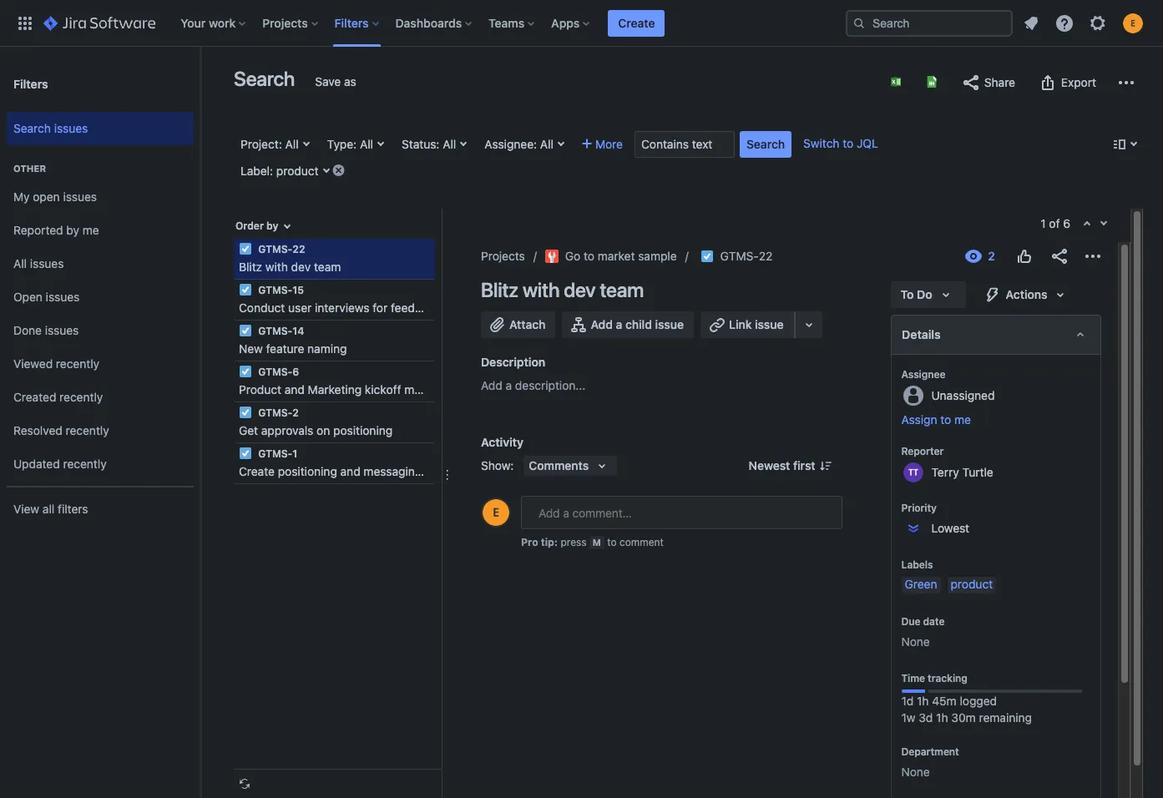 Task type: locate. For each thing, give the bounding box(es) containing it.
created
[[13, 390, 56, 404]]

0 horizontal spatial add
[[481, 378, 503, 392]]

open in microsoft excel image
[[889, 75, 903, 89]]

conduct
[[239, 301, 285, 315]]

created recently
[[13, 390, 103, 404]]

product down the project: all
[[276, 164, 319, 178]]

meeting
[[404, 382, 448, 397]]

logged
[[960, 694, 997, 708]]

create button
[[608, 10, 665, 36]]

gtms-2
[[256, 407, 299, 419]]

projects right work
[[262, 15, 308, 30]]

lowest
[[931, 521, 970, 535]]

create inside button
[[618, 15, 655, 30]]

1 horizontal spatial feature
[[468, 464, 507, 478]]

product
[[239, 382, 281, 397]]

task image for get approvals on positioning
[[239, 406, 252, 419]]

create positioning and messaging for new feature
[[239, 464, 507, 478]]

Add a comment… field
[[521, 496, 842, 529]]

gtms-22
[[256, 243, 305, 256], [720, 249, 773, 263]]

new
[[443, 464, 465, 478]]

all right status:
[[443, 137, 456, 151]]

dev down go
[[564, 278, 596, 301]]

due
[[901, 615, 921, 628]]

0 horizontal spatial issue
[[655, 317, 684, 332]]

recently for created recently
[[59, 390, 103, 404]]

1 task image from the top
[[239, 242, 252, 256]]

4 task image from the top
[[239, 406, 252, 419]]

add for add a description...
[[481, 378, 503, 392]]

5 task image from the top
[[239, 447, 252, 460]]

for left the feedback
[[373, 301, 388, 315]]

0 vertical spatial 1
[[1041, 216, 1046, 230]]

0 horizontal spatial team
[[314, 260, 341, 274]]

search inside group
[[13, 121, 51, 135]]

me inside other group
[[83, 223, 99, 237]]

product link
[[947, 577, 996, 594]]

to do
[[901, 287, 932, 301]]

2
[[293, 407, 299, 419]]

search left switch
[[747, 137, 785, 151]]

a down description
[[506, 378, 512, 392]]

0 horizontal spatial product
[[276, 164, 319, 178]]

actions image
[[1083, 246, 1103, 266]]

by for reported
[[66, 223, 79, 237]]

0 horizontal spatial with
[[265, 260, 288, 274]]

none inside due date none
[[901, 635, 930, 649]]

department
[[901, 745, 959, 758]]

sidebar navigation image
[[182, 67, 219, 100]]

task image for blitz with dev team
[[239, 242, 252, 256]]

by for order
[[266, 220, 278, 232]]

search
[[234, 67, 295, 90], [13, 121, 51, 135], [747, 137, 785, 151]]

assign to me
[[901, 413, 971, 427]]

recently for viewed recently
[[56, 356, 99, 370]]

none down due
[[901, 635, 930, 649]]

1 horizontal spatial issue
[[755, 317, 784, 332]]

0 vertical spatial filters
[[335, 15, 369, 30]]

assignee:
[[485, 137, 537, 151]]

1 horizontal spatial task image
[[700, 250, 714, 263]]

1 vertical spatial product
[[951, 577, 993, 591]]

0 horizontal spatial and
[[285, 382, 305, 397]]

0 vertical spatial task image
[[700, 250, 714, 263]]

tracking
[[928, 672, 968, 685]]

gtms-22 down order by at the top
[[256, 243, 305, 256]]

recently down "resolved recently" link
[[63, 456, 107, 471]]

1 horizontal spatial dev
[[564, 278, 596, 301]]

1 horizontal spatial for
[[425, 464, 440, 478]]

none inside department none
[[901, 765, 930, 779]]

issue right child on the top right
[[655, 317, 684, 332]]

created recently link
[[7, 381, 194, 414]]

1 horizontal spatial product
[[951, 577, 993, 591]]

0 horizontal spatial for
[[373, 301, 388, 315]]

6 right of
[[1063, 216, 1071, 230]]

all right assignee:
[[540, 137, 554, 151]]

on
[[317, 423, 330, 438]]

comments button
[[524, 456, 617, 476]]

issues
[[54, 121, 88, 135], [63, 189, 97, 203], [30, 256, 64, 270], [46, 289, 80, 304], [45, 323, 79, 337]]

gtms- for product and marketing kickoff meeting
[[258, 366, 293, 378]]

1 vertical spatial 6
[[293, 366, 299, 378]]

export button
[[1030, 69, 1105, 96]]

0 vertical spatial 1h
[[917, 694, 929, 708]]

1 vertical spatial add
[[481, 378, 503, 392]]

1 horizontal spatial me
[[955, 413, 971, 427]]

22 up 15
[[293, 243, 305, 256]]

0 vertical spatial blitz with dev team
[[239, 260, 341, 274]]

by
[[266, 220, 278, 232], [66, 223, 79, 237]]

marketing
[[308, 382, 362, 397]]

actions button
[[973, 281, 1081, 308]]

with up gtms-15 at the top left of page
[[265, 260, 288, 274]]

gtms- up approvals in the left bottom of the page
[[258, 407, 293, 419]]

task image down get
[[239, 447, 252, 460]]

feature down gtms-14
[[266, 342, 304, 356]]

me down my open issues link
[[83, 223, 99, 237]]

0 vertical spatial and
[[285, 382, 305, 397]]

add for add a child issue
[[591, 317, 613, 332]]

1 horizontal spatial team
[[600, 278, 644, 301]]

1 vertical spatial with
[[523, 278, 560, 301]]

1 horizontal spatial with
[[523, 278, 560, 301]]

feature
[[266, 342, 304, 356], [468, 464, 507, 478]]

0 horizontal spatial projects
[[262, 15, 308, 30]]

filters up search issues
[[13, 76, 48, 91]]

create for create positioning and messaging for new feature
[[239, 464, 275, 478]]

1 vertical spatial for
[[425, 464, 440, 478]]

1 horizontal spatial add
[[591, 317, 613, 332]]

add left child on the top right
[[591, 317, 613, 332]]

1 horizontal spatial 6
[[1063, 216, 1071, 230]]

project: all
[[240, 137, 299, 151]]

appswitcher icon image
[[15, 13, 35, 33]]

0 horizontal spatial 1h
[[917, 694, 929, 708]]

add down description
[[481, 378, 503, 392]]

1 horizontal spatial gtms-22
[[720, 249, 773, 263]]

filters up as
[[335, 15, 369, 30]]

priority
[[901, 502, 937, 514]]

date
[[923, 615, 945, 628]]

market
[[598, 249, 635, 263]]

1 vertical spatial 1h
[[936, 711, 948, 725]]

1 horizontal spatial blitz
[[481, 278, 518, 301]]

blitz up gtms-15 at the top left of page
[[239, 260, 262, 274]]

positioning right on
[[333, 423, 393, 438]]

task image for conduct user interviews for feedback
[[239, 283, 252, 296]]

task image left "gtms-22" link in the right of the page
[[700, 250, 714, 263]]

by right order
[[266, 220, 278, 232]]

1 vertical spatial a
[[506, 378, 512, 392]]

open in google sheets image
[[925, 75, 939, 89]]

task image down order
[[239, 242, 252, 256]]

task image
[[239, 242, 252, 256], [239, 283, 252, 296], [239, 324, 252, 337], [239, 406, 252, 419], [239, 447, 252, 460]]

0 vertical spatial positioning
[[333, 423, 393, 438]]

open
[[13, 289, 43, 304]]

recently down viewed recently link
[[59, 390, 103, 404]]

recently up the created recently
[[56, 356, 99, 370]]

and up 2
[[285, 382, 305, 397]]

interviews
[[315, 301, 370, 315]]

by right reported
[[66, 223, 79, 237]]

task image
[[700, 250, 714, 263], [239, 365, 252, 378]]

create right apps popup button in the top of the page
[[618, 15, 655, 30]]

gtms- up the new feature naming
[[258, 325, 293, 337]]

1
[[1041, 216, 1046, 230], [293, 448, 298, 460]]

product right 'green'
[[951, 577, 993, 591]]

1h right 3d on the bottom right
[[936, 711, 948, 725]]

approvals
[[261, 423, 313, 438]]

viewed recently
[[13, 356, 99, 370]]

all
[[285, 137, 299, 151], [360, 137, 373, 151], [443, 137, 456, 151], [540, 137, 554, 151], [13, 256, 27, 270]]

1 vertical spatial feature
[[468, 464, 507, 478]]

search inside button
[[747, 137, 785, 151]]

reporter
[[901, 445, 944, 458]]

go to market sample image
[[545, 250, 558, 263]]

link issue
[[729, 317, 784, 332]]

assignee pin to top. only you can see pinned fields. image
[[949, 368, 962, 382]]

a inside button
[[616, 317, 622, 332]]

gtms- up conduct
[[258, 284, 293, 296]]

0 vertical spatial a
[[616, 317, 622, 332]]

1 horizontal spatial 1
[[1041, 216, 1046, 230]]

next issue 'gtms-15' ( type 'j' ) image
[[1097, 217, 1111, 230]]

me down unassigned
[[955, 413, 971, 427]]

1 issue from the left
[[655, 317, 684, 332]]

gtms- for new feature naming
[[258, 325, 293, 337]]

positioning down 'gtms-1'
[[278, 464, 337, 478]]

all up label: product
[[285, 137, 299, 151]]

1 horizontal spatial search
[[234, 67, 295, 90]]

blitz with dev team up 15
[[239, 260, 341, 274]]

all right type:
[[360, 137, 373, 151]]

1 none from the top
[[901, 635, 930, 649]]

to right go
[[584, 249, 595, 263]]

to left jql on the right of page
[[843, 136, 854, 150]]

2 vertical spatial search
[[747, 137, 785, 151]]

export
[[1061, 75, 1096, 89]]

a left child on the top right
[[616, 317, 622, 332]]

switch
[[803, 136, 840, 150]]

a for description...
[[506, 378, 512, 392]]

0 vertical spatial feature
[[266, 342, 304, 356]]

0 horizontal spatial task image
[[239, 365, 252, 378]]

0 horizontal spatial blitz with dev team
[[239, 260, 341, 274]]

to inside 'button'
[[941, 413, 951, 427]]

3d
[[919, 711, 933, 725]]

22 up link issue
[[759, 249, 773, 263]]

1 vertical spatial none
[[901, 765, 930, 779]]

2 horizontal spatial search
[[747, 137, 785, 151]]

2 task image from the top
[[239, 283, 252, 296]]

0 vertical spatial team
[[314, 260, 341, 274]]

1 down approvals in the left bottom of the page
[[293, 448, 298, 460]]

1 vertical spatial blitz with dev team
[[481, 278, 644, 301]]

assignee: all
[[485, 137, 554, 151]]

blitz with dev team down go to market sample image on the left of page
[[481, 278, 644, 301]]

gtms-22 up link
[[720, 249, 773, 263]]

recently down created recently link
[[66, 423, 109, 437]]

me for reported by me
[[83, 223, 99, 237]]

1 vertical spatial me
[[955, 413, 971, 427]]

0 horizontal spatial 1
[[293, 448, 298, 460]]

0 horizontal spatial create
[[239, 464, 275, 478]]

0 vertical spatial none
[[901, 635, 930, 649]]

for
[[373, 301, 388, 315], [425, 464, 440, 478]]

1 horizontal spatial and
[[340, 464, 360, 478]]

all for type: all
[[360, 137, 373, 151]]

user
[[288, 301, 312, 315]]

1 horizontal spatial 22
[[759, 249, 773, 263]]

1 horizontal spatial filters
[[335, 15, 369, 30]]

1 vertical spatial 1
[[293, 448, 298, 460]]

1h right 1d
[[917, 694, 929, 708]]

assign to me button
[[901, 412, 1084, 428]]

positioning
[[333, 423, 393, 438], [278, 464, 337, 478]]

0 vertical spatial with
[[265, 260, 288, 274]]

done issues link
[[7, 314, 194, 347]]

notifications image
[[1021, 13, 1041, 33]]

details
[[901, 327, 940, 342]]

1 vertical spatial create
[[239, 464, 275, 478]]

0 vertical spatial projects
[[262, 15, 308, 30]]

add inside button
[[591, 317, 613, 332]]

1 vertical spatial dev
[[564, 278, 596, 301]]

issues inside group
[[54, 121, 88, 135]]

2 issue from the left
[[755, 317, 784, 332]]

0 vertical spatial create
[[618, 15, 655, 30]]

all up open
[[13, 256, 27, 270]]

1 vertical spatial and
[[340, 464, 360, 478]]

create down 'gtms-1'
[[239, 464, 275, 478]]

labels pin to top. only you can see pinned fields. image
[[936, 559, 950, 572]]

issue right link
[[755, 317, 784, 332]]

to
[[901, 287, 914, 301]]

1 left of
[[1041, 216, 1046, 230]]

1 vertical spatial blitz
[[481, 278, 518, 301]]

gtms-6
[[256, 366, 299, 378]]

details element
[[891, 315, 1101, 355]]

search down projects popup button
[[234, 67, 295, 90]]

0 vertical spatial me
[[83, 223, 99, 237]]

banner
[[0, 0, 1163, 47]]

1 horizontal spatial create
[[618, 15, 655, 30]]

projects left go to market sample image on the left of page
[[481, 249, 525, 263]]

projects inside projects popup button
[[262, 15, 308, 30]]

1 vertical spatial search
[[13, 121, 51, 135]]

recently for resolved recently
[[66, 423, 109, 437]]

feature down activity
[[468, 464, 507, 478]]

1d
[[901, 694, 914, 708]]

0 vertical spatial add
[[591, 317, 613, 332]]

recently
[[56, 356, 99, 370], [59, 390, 103, 404], [66, 423, 109, 437], [63, 456, 107, 471]]

gtms- down approvals in the left bottom of the page
[[258, 448, 293, 460]]

add a child issue button
[[562, 311, 694, 338]]

assignee
[[901, 368, 946, 381]]

for left new
[[425, 464, 440, 478]]

none down department
[[901, 765, 930, 779]]

add
[[591, 317, 613, 332], [481, 378, 503, 392]]

team up conduct user interviews for feedback
[[314, 260, 341, 274]]

search up other
[[13, 121, 51, 135]]

3 task image from the top
[[239, 324, 252, 337]]

with down go to market sample image on the left of page
[[523, 278, 560, 301]]

0 horizontal spatial by
[[66, 223, 79, 237]]

1 vertical spatial positioning
[[278, 464, 337, 478]]

newest first image
[[819, 459, 832, 473]]

link issue button
[[701, 311, 795, 338]]

Search issues using keywords text field
[[635, 131, 735, 158]]

0 horizontal spatial blitz
[[239, 260, 262, 274]]

comment
[[620, 536, 664, 549]]

gtms- up the product
[[258, 366, 293, 378]]

me inside 'button'
[[955, 413, 971, 427]]

go
[[565, 249, 581, 263]]

jql
[[857, 136, 878, 150]]

gtms-14
[[256, 325, 304, 337]]

projects for projects link
[[481, 249, 525, 263]]

task image up conduct
[[239, 283, 252, 296]]

search image
[[853, 16, 866, 30]]

0 vertical spatial dev
[[291, 260, 311, 274]]

to right assign
[[941, 413, 951, 427]]

1 horizontal spatial a
[[616, 317, 622, 332]]

filters inside popup button
[[335, 15, 369, 30]]

done issues
[[13, 323, 79, 337]]

terry turtle
[[931, 465, 993, 479]]

as
[[344, 74, 356, 89]]

all issues link
[[7, 247, 194, 281]]

1 vertical spatial projects
[[481, 249, 525, 263]]

of
[[1049, 216, 1060, 230]]

updated
[[13, 456, 60, 471]]

1 vertical spatial filters
[[13, 76, 48, 91]]

blitz down projects link
[[481, 278, 518, 301]]

task image up new
[[239, 324, 252, 337]]

new feature naming
[[239, 342, 347, 356]]

team down go to market sample
[[600, 278, 644, 301]]

me for assign to me
[[955, 413, 971, 427]]

0 vertical spatial search
[[234, 67, 295, 90]]

0 horizontal spatial me
[[83, 223, 99, 237]]

1 horizontal spatial by
[[266, 220, 278, 232]]

first
[[793, 458, 815, 473]]

0 horizontal spatial a
[[506, 378, 512, 392]]

viewed recently link
[[7, 347, 194, 381]]

dev up 15
[[291, 260, 311, 274]]

my open issues
[[13, 189, 97, 203]]

gtms- down order by at the top
[[258, 243, 293, 256]]

other group
[[7, 145, 194, 486]]

1 vertical spatial team
[[600, 278, 644, 301]]

task image for new feature naming
[[239, 324, 252, 337]]

add a child issue
[[591, 317, 684, 332]]

share link
[[953, 69, 1024, 96]]

blitz with dev team
[[239, 260, 341, 274], [481, 278, 644, 301]]

gtms-
[[258, 243, 293, 256], [720, 249, 759, 263], [258, 284, 293, 296], [258, 325, 293, 337], [258, 366, 293, 378], [258, 407, 293, 419], [258, 448, 293, 460]]

all for project: all
[[285, 137, 299, 151]]

jira software image
[[43, 13, 156, 33], [43, 13, 156, 33]]

to
[[843, 136, 854, 150], [584, 249, 595, 263], [941, 413, 951, 427], [607, 536, 617, 549]]

gtms-22 link
[[720, 246, 773, 266]]

issue inside button
[[655, 317, 684, 332]]

task image up the product
[[239, 365, 252, 378]]

task image up get
[[239, 406, 252, 419]]

and left messaging
[[340, 464, 360, 478]]

task image for create positioning and messaging for new feature
[[239, 447, 252, 460]]

1 horizontal spatial projects
[[481, 249, 525, 263]]

6 down the new feature naming
[[293, 366, 299, 378]]

0 horizontal spatial search
[[13, 121, 51, 135]]

by inside other group
[[66, 223, 79, 237]]

all for assignee: all
[[540, 137, 554, 151]]

2 none from the top
[[901, 765, 930, 779]]



Task type: describe. For each thing, give the bounding box(es) containing it.
link web pages and more image
[[799, 315, 819, 335]]

copy link to issue image
[[769, 249, 783, 262]]

view all filters
[[13, 502, 88, 516]]

0 horizontal spatial 6
[[293, 366, 299, 378]]

0 horizontal spatial filters
[[13, 76, 48, 91]]

open issues
[[13, 289, 80, 304]]

green link
[[901, 577, 941, 594]]

1 horizontal spatial 1h
[[936, 711, 948, 725]]

search issues group
[[7, 107, 194, 150]]

resolved recently
[[13, 423, 109, 437]]

recently for updated recently
[[63, 456, 107, 471]]

0 horizontal spatial 22
[[293, 243, 305, 256]]

done
[[13, 323, 42, 337]]

0 vertical spatial for
[[373, 301, 388, 315]]

due date none
[[901, 615, 945, 649]]

newest first
[[749, 458, 815, 473]]

a for child
[[616, 317, 622, 332]]

share image
[[1050, 246, 1070, 266]]

attach
[[509, 317, 546, 332]]

save as
[[315, 74, 356, 89]]

15
[[293, 284, 304, 296]]

projects for projects popup button
[[262, 15, 308, 30]]

search for search button
[[747, 137, 785, 151]]

0 horizontal spatial feature
[[266, 342, 304, 356]]

to for me
[[941, 413, 951, 427]]

child
[[625, 317, 652, 332]]

remaining
[[979, 711, 1032, 725]]

Search field
[[846, 10, 1013, 36]]

to right m
[[607, 536, 617, 549]]

0 horizontal spatial gtms-22
[[256, 243, 305, 256]]

0 vertical spatial 6
[[1063, 216, 1071, 230]]

reported
[[13, 223, 63, 237]]

product and marketing kickoff meeting
[[239, 382, 448, 397]]

teams
[[489, 15, 525, 30]]

department none
[[901, 745, 959, 779]]

terry
[[931, 465, 959, 479]]

view all filters link
[[7, 493, 194, 526]]

pro
[[521, 536, 538, 549]]

0 vertical spatial product
[[276, 164, 319, 178]]

tip:
[[541, 536, 558, 549]]

vote options: no one has voted for this issue yet. image
[[1015, 246, 1035, 266]]

type:
[[327, 137, 357, 151]]

sample
[[638, 249, 677, 263]]

updated recently link
[[7, 448, 194, 481]]

all inside other group
[[13, 256, 27, 270]]

turtle
[[962, 465, 993, 479]]

my open issues link
[[7, 180, 194, 214]]

to for jql
[[843, 136, 854, 150]]

gtms- for create positioning and messaging for new feature
[[258, 448, 293, 460]]

1 vertical spatial task image
[[239, 365, 252, 378]]

activity
[[481, 435, 523, 449]]

issues for done issues
[[45, 323, 79, 337]]

feedback
[[391, 301, 441, 315]]

search for search issues
[[13, 121, 51, 135]]

project:
[[240, 137, 282, 151]]

45m
[[932, 694, 957, 708]]

your
[[181, 15, 206, 30]]

time
[[901, 672, 925, 685]]

my
[[13, 189, 30, 203]]

remove criteria image
[[332, 164, 345, 177]]

issues for search issues
[[54, 121, 88, 135]]

switch to jql link
[[803, 136, 878, 150]]

gtms-1
[[256, 448, 298, 460]]

all for status: all
[[443, 137, 456, 151]]

create for create
[[618, 15, 655, 30]]

gtms- left copy link to issue icon
[[720, 249, 759, 263]]

profile image of eloisefrancis23 image
[[483, 499, 509, 526]]

pro tip: press m to comment
[[521, 536, 664, 549]]

view
[[13, 502, 39, 516]]

new
[[239, 342, 263, 356]]

gtms- for conduct user interviews for feedback
[[258, 284, 293, 296]]

banner containing your work
[[0, 0, 1163, 47]]

messaging
[[364, 464, 422, 478]]

more
[[595, 137, 623, 151]]

your profile and settings image
[[1123, 13, 1143, 33]]

order by
[[235, 220, 278, 232]]

filters button
[[330, 10, 385, 36]]

order by link
[[234, 215, 280, 235]]

save as button
[[307, 68, 365, 95]]

primary element
[[10, 0, 846, 46]]

status:
[[402, 137, 440, 151]]

0 horizontal spatial dev
[[291, 260, 311, 274]]

m
[[593, 537, 601, 548]]

gtms-15
[[256, 284, 304, 296]]

unassigned
[[931, 388, 995, 402]]

get approvals on positioning
[[239, 423, 393, 438]]

issues for all issues
[[30, 256, 64, 270]]

open
[[33, 189, 60, 203]]

status: all
[[402, 137, 456, 151]]

green
[[905, 577, 937, 591]]

add a description...
[[481, 378, 586, 392]]

conduct user interviews for feedback
[[239, 301, 441, 315]]

time tracking
[[901, 672, 968, 685]]

issue inside button
[[755, 317, 784, 332]]

your work button
[[176, 10, 252, 36]]

work
[[209, 15, 236, 30]]

1d 1h 45m logged 1w 3d 1h 30m remaining
[[901, 694, 1032, 725]]

other
[[13, 163, 46, 174]]

all
[[43, 502, 55, 516]]

resolved recently link
[[7, 414, 194, 448]]

time tracking pin to top. only you can see pinned fields. image
[[971, 672, 984, 686]]

help image
[[1055, 13, 1075, 33]]

get
[[239, 423, 258, 438]]

settings image
[[1088, 13, 1108, 33]]

do
[[917, 287, 932, 301]]

product inside "link"
[[951, 577, 993, 591]]

to for market
[[584, 249, 595, 263]]

press
[[561, 536, 587, 549]]

gtms- for get approvals on positioning
[[258, 407, 293, 419]]

your work
[[181, 15, 236, 30]]

not available - this is the first issue image
[[1081, 218, 1094, 231]]

0 vertical spatial blitz
[[239, 260, 262, 274]]

gtms- for blitz with dev team
[[258, 243, 293, 256]]

priority pin to top. only you can see pinned fields. image
[[940, 502, 954, 515]]

switch to jql
[[803, 136, 878, 150]]

issues for open issues
[[46, 289, 80, 304]]

1 horizontal spatial blitz with dev team
[[481, 278, 644, 301]]

updated recently
[[13, 456, 107, 471]]

actions
[[1006, 287, 1047, 301]]



Task type: vqa. For each thing, say whether or not it's contained in the screenshot.
market
yes



